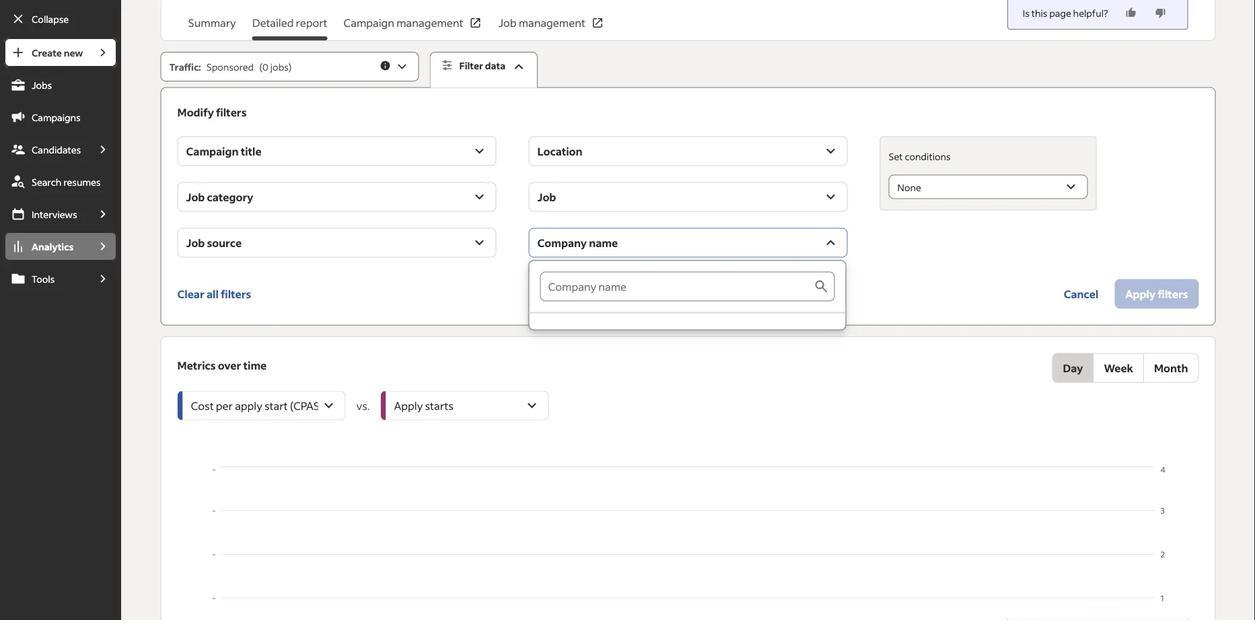 Task type: describe. For each thing, give the bounding box(es) containing it.
filter data
[[460, 60, 506, 72]]

cancel button
[[1054, 279, 1110, 309]]

jobs
[[271, 61, 289, 73]]

job source
[[186, 236, 242, 250]]

filters inside button
[[221, 287, 251, 301]]

traffic: sponsored ( 0 jobs )
[[169, 61, 292, 73]]

this page is helpful image
[[1125, 6, 1138, 20]]

0 vertical spatial filters
[[216, 105, 247, 119]]

clear
[[177, 287, 205, 301]]

this page is not helpful image
[[1154, 6, 1168, 20]]

campaigns
[[32, 111, 81, 123]]

menu bar containing create new
[[0, 38, 121, 620]]

job category button
[[177, 182, 497, 212]]

job management link
[[499, 15, 605, 40]]

detailed
[[252, 16, 294, 30]]

summary
[[188, 16, 236, 30]]

job for job management
[[499, 16, 517, 30]]

location button
[[529, 136, 848, 166]]

over
[[218, 358, 241, 372]]

company name list box
[[530, 261, 846, 330]]

campaign for campaign title
[[186, 144, 239, 158]]

jobs
[[32, 79, 52, 91]]

summary link
[[188, 15, 236, 40]]

analytics
[[32, 240, 73, 252]]

campaign management
[[344, 16, 464, 30]]

job for job
[[538, 190, 556, 204]]

Company name field
[[540, 272, 814, 301]]

cancel
[[1064, 287, 1099, 301]]

interviews
[[32, 208, 77, 220]]

is this page helpful?
[[1023, 7, 1109, 19]]

tools link
[[4, 264, 89, 294]]

metrics
[[177, 358, 216, 372]]

campaigns link
[[4, 102, 117, 132]]

job management
[[499, 16, 586, 30]]

job button
[[529, 182, 848, 212]]

create new
[[32, 46, 83, 59]]

management for campaign management
[[397, 16, 464, 30]]

conditions
[[905, 150, 951, 162]]

create
[[32, 46, 62, 59]]

new
[[64, 46, 83, 59]]

sponsored
[[207, 61, 254, 73]]

search resumes link
[[4, 167, 117, 197]]

location
[[538, 144, 583, 158]]

search
[[32, 176, 62, 188]]

month
[[1155, 361, 1189, 375]]

vs.
[[357, 399, 370, 412]]

resumes
[[63, 176, 101, 188]]

job for job category
[[186, 190, 205, 204]]



Task type: locate. For each thing, give the bounding box(es) containing it.
1 horizontal spatial campaign
[[344, 16, 395, 30]]

none button
[[889, 175, 1088, 199]]

search resumes
[[32, 176, 101, 188]]

job
[[499, 16, 517, 30], [186, 190, 205, 204], [538, 190, 556, 204], [186, 236, 205, 250]]

interviews link
[[4, 199, 89, 229]]

clear all filters
[[177, 287, 251, 301]]

job category
[[186, 190, 253, 204]]

all
[[207, 287, 219, 301]]

time
[[243, 358, 267, 372]]

0 horizontal spatial management
[[397, 16, 464, 30]]

filter data button
[[430, 52, 538, 88]]

is
[[1023, 7, 1030, 19]]

campaign
[[344, 16, 395, 30], [186, 144, 239, 158]]

filters
[[216, 105, 247, 119], [221, 287, 251, 301]]

campaign inside campaign title popup button
[[186, 144, 239, 158]]

week
[[1104, 361, 1134, 375]]

metrics over time
[[177, 358, 267, 372]]

collapse
[[32, 13, 69, 25]]

job source button
[[177, 228, 497, 258]]

management
[[397, 16, 464, 30], [519, 16, 586, 30]]

title
[[241, 144, 262, 158]]

campaign management link
[[344, 15, 482, 40]]

helpful?
[[1074, 7, 1109, 19]]

company
[[538, 236, 587, 250]]

category
[[207, 190, 253, 204]]

day
[[1063, 361, 1084, 375]]

name
[[589, 236, 618, 250]]

0 vertical spatial campaign
[[344, 16, 395, 30]]

1 vertical spatial campaign
[[186, 144, 239, 158]]

campaign inside campaign management link
[[344, 16, 395, 30]]

create new link
[[4, 38, 89, 67]]

job inside popup button
[[186, 190, 205, 204]]

this
[[1032, 7, 1048, 19]]

company name
[[538, 236, 618, 250]]

1 management from the left
[[397, 16, 464, 30]]

campaign up this filters data based on the type of traffic a job received, not the sponsored status of the job itself. some jobs may receive both sponsored and organic traffic. combined view shows all traffic. image
[[344, 16, 395, 30]]

this filters data based on the type of traffic a job received, not the sponsored status of the job itself. some jobs may receive both sponsored and organic traffic. combined view shows all traffic. image
[[379, 60, 392, 72]]

job left source
[[186, 236, 205, 250]]

0 horizontal spatial campaign
[[186, 144, 239, 158]]

filter
[[460, 60, 483, 72]]

(
[[259, 61, 262, 73]]

tools
[[32, 273, 55, 285]]

1 horizontal spatial management
[[519, 16, 586, 30]]

detailed report link
[[252, 15, 328, 40]]

jobs link
[[4, 70, 117, 100]]

)
[[289, 61, 292, 73]]

modify
[[177, 105, 214, 119]]

analytics link
[[4, 232, 89, 261]]

collapse button
[[4, 4, 117, 34]]

campaign for campaign management
[[344, 16, 395, 30]]

detailed report
[[252, 16, 328, 30]]

campaign title button
[[177, 136, 497, 166]]

menu bar
[[0, 38, 121, 620]]

company name button
[[529, 228, 848, 258]]

data
[[485, 60, 506, 72]]

page
[[1050, 7, 1072, 19]]

0
[[262, 61, 269, 73]]

filters right "modify"
[[216, 105, 247, 119]]

modify filters
[[177, 105, 247, 119]]

campaign left title
[[186, 144, 239, 158]]

candidates
[[32, 143, 81, 156]]

campaign title
[[186, 144, 262, 158]]

set conditions
[[889, 150, 951, 162]]

set
[[889, 150, 903, 162]]

job down location
[[538, 190, 556, 204]]

2 management from the left
[[519, 16, 586, 30]]

job left category
[[186, 190, 205, 204]]

management for job management
[[519, 16, 586, 30]]

1 vertical spatial filters
[[221, 287, 251, 301]]

job for job source
[[186, 236, 205, 250]]

candidates link
[[4, 135, 89, 164]]

job up data
[[499, 16, 517, 30]]

source
[[207, 236, 242, 250]]

traffic:
[[169, 61, 201, 73]]

clear all filters button
[[177, 279, 251, 309]]

filters right all
[[221, 287, 251, 301]]

none
[[898, 181, 922, 193]]

region
[[177, 464, 1200, 620]]

report
[[296, 16, 328, 30]]



Task type: vqa. For each thing, say whether or not it's contained in the screenshot.
wage.
no



